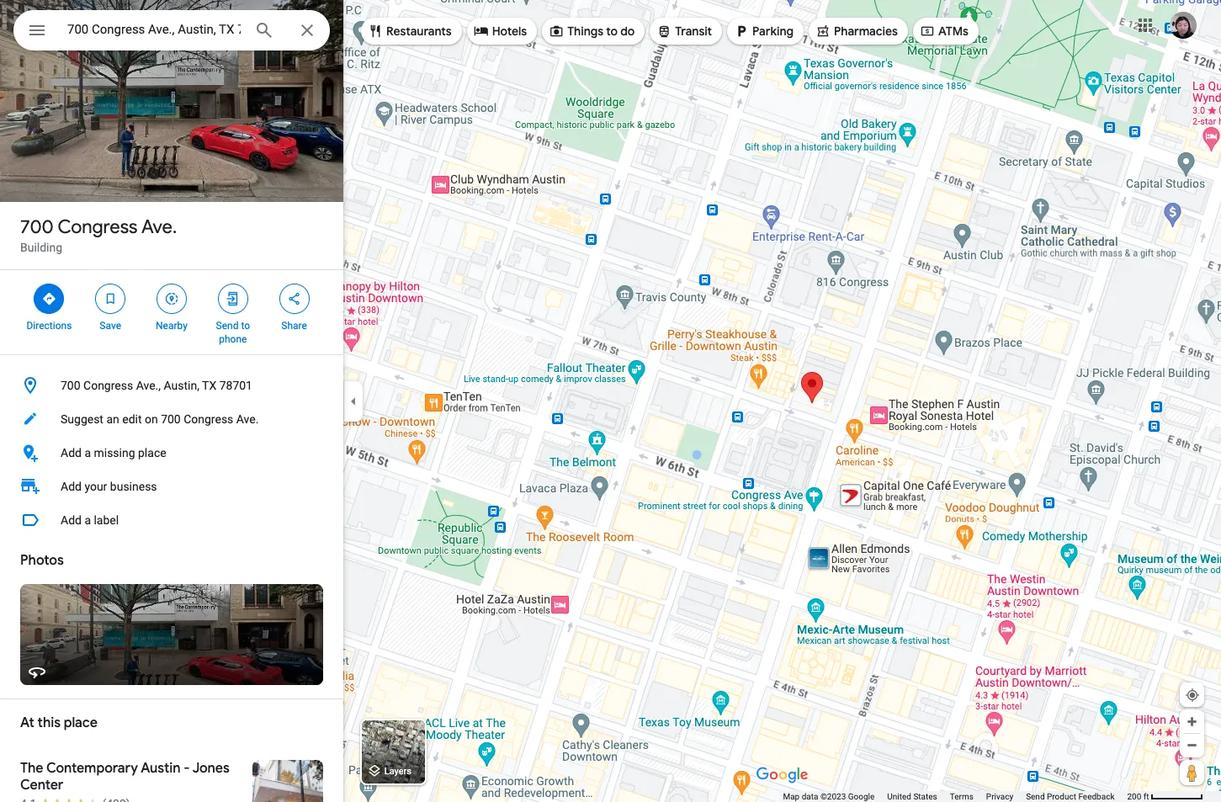 Task type: locate. For each thing, give the bounding box(es) containing it.
google maps element
[[0, 0, 1221, 802]]

2 vertical spatial congress
[[184, 412, 233, 426]]


[[368, 21, 383, 40]]

ave.
[[141, 215, 177, 239], [236, 412, 259, 426]]

a
[[84, 446, 91, 460], [84, 513, 91, 527]]


[[815, 21, 831, 40]]

add inside button
[[61, 446, 82, 460]]

1 vertical spatial a
[[84, 513, 91, 527]]

center
[[20, 777, 63, 794]]

700 inside the 700 congress ave. building
[[20, 215, 54, 239]]

ave. down the '78701'
[[236, 412, 259, 426]]

0 vertical spatial 700
[[20, 215, 54, 239]]

2 add from the top
[[61, 480, 82, 493]]

1 horizontal spatial 700
[[61, 379, 80, 392]]

phone
[[219, 333, 247, 345]]

0 horizontal spatial to
[[241, 320, 250, 332]]

transit
[[675, 24, 712, 39]]

place
[[138, 446, 166, 460], [64, 715, 97, 731]]

a inside "button"
[[84, 513, 91, 527]]

share
[[281, 320, 307, 332]]

to left do
[[606, 24, 618, 39]]

1 vertical spatial send
[[1026, 792, 1045, 801]]

1 horizontal spatial ave.
[[236, 412, 259, 426]]

the contemporary austin - jones center link
[[0, 746, 343, 802]]

add inside "button"
[[61, 513, 82, 527]]

congress inside the 700 congress ave. building
[[58, 215, 138, 239]]

0 vertical spatial add
[[61, 446, 82, 460]]

send product feedback
[[1026, 792, 1115, 801]]

2 a from the top
[[84, 513, 91, 527]]

to
[[606, 24, 618, 39], [241, 320, 250, 332]]

2 vertical spatial add
[[61, 513, 82, 527]]

200 ft
[[1127, 792, 1149, 801]]

contemporary
[[46, 760, 138, 777]]

parking
[[752, 24, 794, 39]]

a left missing
[[84, 446, 91, 460]]

congress up the building
[[58, 215, 138, 239]]

an
[[106, 412, 119, 426]]

a for missing
[[84, 446, 91, 460]]

0 horizontal spatial send
[[216, 320, 239, 332]]

a left label
[[84, 513, 91, 527]]

show your location image
[[1185, 688, 1200, 703]]

footer inside google maps element
[[783, 791, 1127, 802]]

atms
[[938, 24, 969, 39]]

a inside button
[[84, 446, 91, 460]]

place right this
[[64, 715, 97, 731]]

 things to do
[[549, 21, 635, 40]]


[[225, 290, 241, 308]]

your
[[84, 480, 107, 493]]

 parking
[[734, 21, 794, 40]]

200 ft button
[[1127, 792, 1203, 801]]

congress down tx
[[184, 412, 233, 426]]


[[42, 290, 57, 308]]


[[27, 19, 47, 42]]

0 vertical spatial ave.
[[141, 215, 177, 239]]

place inside button
[[138, 446, 166, 460]]

 button
[[13, 10, 61, 54]]

0 vertical spatial place
[[138, 446, 166, 460]]

tx
[[202, 379, 216, 392]]

1 horizontal spatial send
[[1026, 792, 1045, 801]]

 transit
[[657, 21, 712, 40]]

700 Congress Ave., Austin, TX 78701 field
[[13, 10, 330, 50]]


[[287, 290, 302, 308]]

2 vertical spatial 700
[[161, 412, 181, 426]]

0 horizontal spatial ave.
[[141, 215, 177, 239]]

©2023
[[820, 792, 846, 801]]

1 vertical spatial to
[[241, 320, 250, 332]]

ave. inside button
[[236, 412, 259, 426]]

700 right on
[[161, 412, 181, 426]]

1 horizontal spatial to
[[606, 24, 618, 39]]

congress
[[58, 215, 138, 239], [83, 379, 133, 392], [184, 412, 233, 426]]

1 add from the top
[[61, 446, 82, 460]]

business
[[110, 480, 157, 493]]

700 up suggest
[[61, 379, 80, 392]]

1 vertical spatial add
[[61, 480, 82, 493]]

send up phone
[[216, 320, 239, 332]]

feedback
[[1078, 792, 1115, 801]]

None field
[[67, 19, 241, 40]]

add left label
[[61, 513, 82, 527]]

0 vertical spatial congress
[[58, 215, 138, 239]]

privacy button
[[986, 791, 1013, 802]]

1 vertical spatial congress
[[83, 379, 133, 392]]

1 horizontal spatial place
[[138, 446, 166, 460]]

footer containing map data ©2023 google
[[783, 791, 1127, 802]]

footer
[[783, 791, 1127, 802]]

1 a from the top
[[84, 446, 91, 460]]

add a label button
[[0, 503, 343, 537]]

1 vertical spatial place
[[64, 715, 97, 731]]

send inside "send to phone"
[[216, 320, 239, 332]]

states
[[913, 792, 937, 801]]

congress up an
[[83, 379, 133, 392]]

add left your
[[61, 480, 82, 493]]

nearby
[[156, 320, 188, 332]]

the
[[20, 760, 43, 777]]

700 up the building
[[20, 215, 54, 239]]

to up phone
[[241, 320, 250, 332]]

place down on
[[138, 446, 166, 460]]

ave.,
[[136, 379, 161, 392]]

1 vertical spatial 700
[[61, 379, 80, 392]]

add down suggest
[[61, 446, 82, 460]]

things
[[567, 24, 603, 39]]

0 horizontal spatial 700
[[20, 215, 54, 239]]

 restaurants
[[368, 21, 452, 40]]

200
[[1127, 792, 1141, 801]]

send left product on the bottom of the page
[[1026, 792, 1045, 801]]

united states button
[[887, 791, 937, 802]]

3 add from the top
[[61, 513, 82, 527]]

restaurants
[[386, 24, 452, 39]]

1 vertical spatial ave.
[[236, 412, 259, 426]]

0 vertical spatial send
[[216, 320, 239, 332]]

suggest an edit on 700 congress ave. button
[[0, 402, 343, 436]]

700
[[20, 215, 54, 239], [61, 379, 80, 392], [161, 412, 181, 426]]

the contemporary austin - jones center
[[20, 760, 230, 794]]

0 vertical spatial to
[[606, 24, 618, 39]]

ave. up 
[[141, 215, 177, 239]]

zoom in image
[[1186, 715, 1198, 728]]

send inside button
[[1026, 792, 1045, 801]]

at
[[20, 715, 34, 731]]


[[920, 21, 935, 40]]

add a missing place button
[[0, 436, 343, 470]]

to inside  things to do
[[606, 24, 618, 39]]

0 vertical spatial a
[[84, 446, 91, 460]]

add
[[61, 446, 82, 460], [61, 480, 82, 493], [61, 513, 82, 527]]

send
[[216, 320, 239, 332], [1026, 792, 1045, 801]]



Task type: describe. For each thing, give the bounding box(es) containing it.
0 horizontal spatial place
[[64, 715, 97, 731]]

700 congress ave. building
[[20, 215, 177, 254]]

send for send product feedback
[[1026, 792, 1045, 801]]

collapse side panel image
[[344, 392, 363, 410]]

add your business
[[61, 480, 157, 493]]

78701
[[219, 379, 252, 392]]

zoom out image
[[1186, 739, 1198, 752]]

save
[[100, 320, 121, 332]]

congress for ave.,
[[83, 379, 133, 392]]

 atms
[[920, 21, 969, 40]]

700 congress ave. main content
[[0, 0, 343, 802]]

700 congress ave., austin, tx 78701 button
[[0, 369, 343, 402]]

send product feedback button
[[1026, 791, 1115, 802]]

add for add your business
[[61, 480, 82, 493]]

actions for 700 congress ave. region
[[0, 270, 343, 354]]

jones
[[192, 760, 230, 777]]

2 horizontal spatial 700
[[161, 412, 181, 426]]

layers
[[384, 766, 411, 777]]


[[734, 21, 749, 40]]

privacy
[[986, 792, 1013, 801]]

 search field
[[13, 10, 330, 54]]

send for send to phone
[[216, 320, 239, 332]]

700 congress ave., austin, tx 78701
[[61, 379, 252, 392]]

map data ©2023 google
[[783, 792, 875, 801]]

terms button
[[950, 791, 974, 802]]

united
[[887, 792, 911, 801]]

700 for ave.
[[20, 215, 54, 239]]

 pharmacies
[[815, 21, 898, 40]]

google account: michele murakami  
(michele.murakami@adept.ai) image
[[1170, 11, 1197, 38]]

 hotels
[[474, 21, 527, 40]]

united states
[[887, 792, 937, 801]]

to inside "send to phone"
[[241, 320, 250, 332]]

building
[[20, 241, 62, 254]]

product
[[1047, 792, 1076, 801]]

this
[[38, 715, 61, 731]]

add for add a label
[[61, 513, 82, 527]]

do
[[620, 24, 635, 39]]

pharmacies
[[834, 24, 898, 39]]

none field inside 700 congress ave., austin, tx 78701 field
[[67, 19, 241, 40]]

austin,
[[164, 379, 199, 392]]

add a missing place
[[61, 446, 166, 460]]

700 for ave.,
[[61, 379, 80, 392]]

add a label
[[61, 513, 119, 527]]


[[549, 21, 564, 40]]

at this place
[[20, 715, 97, 731]]

suggest an edit on 700 congress ave.
[[61, 412, 259, 426]]

4.1 stars 499 reviews image
[[20, 795, 130, 802]]

on
[[145, 412, 158, 426]]

suggest
[[61, 412, 103, 426]]


[[657, 21, 672, 40]]

ave. inside the 700 congress ave. building
[[141, 215, 177, 239]]

austin
[[141, 760, 181, 777]]


[[164, 290, 179, 308]]

congress for ave.
[[58, 215, 138, 239]]

add your business link
[[0, 470, 343, 503]]


[[474, 21, 489, 40]]

ft
[[1144, 792, 1149, 801]]


[[103, 290, 118, 308]]

a for label
[[84, 513, 91, 527]]

edit
[[122, 412, 142, 426]]

missing
[[94, 446, 135, 460]]

-
[[184, 760, 190, 777]]

google
[[848, 792, 875, 801]]

terms
[[950, 792, 974, 801]]

data
[[802, 792, 818, 801]]

show street view coverage image
[[1180, 760, 1204, 785]]

directions
[[26, 320, 72, 332]]

hotels
[[492, 24, 527, 39]]

photos
[[20, 552, 64, 569]]

add for add a missing place
[[61, 446, 82, 460]]

label
[[94, 513, 119, 527]]

map
[[783, 792, 800, 801]]

send to phone
[[216, 320, 250, 345]]



Task type: vqa. For each thing, say whether or not it's contained in the screenshot.


